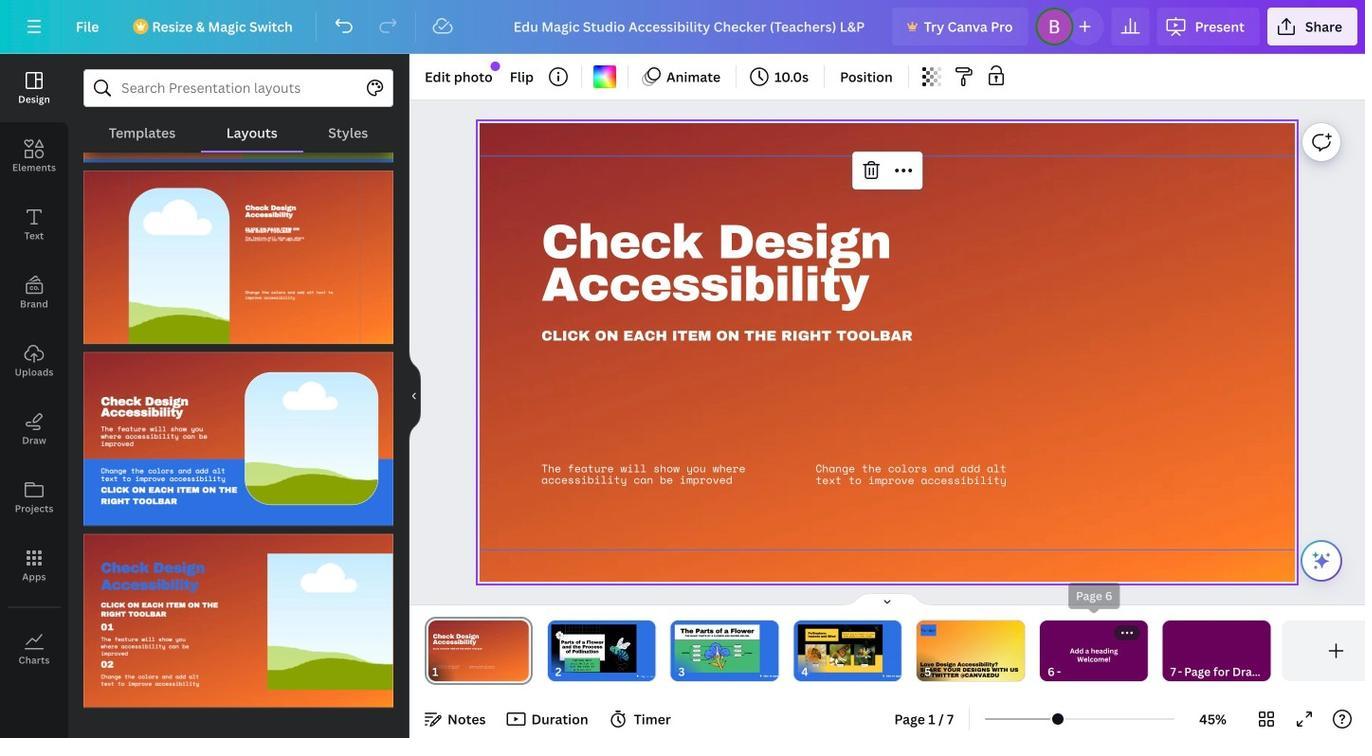 Task type: locate. For each thing, give the bounding box(es) containing it.
main menu bar
[[0, 0, 1366, 54]]

side panel tab list
[[0, 54, 68, 684]]

Page title text field
[[447, 663, 454, 682]]

Design title text field
[[498, 8, 885, 46]]

hide image
[[409, 351, 421, 442]]



Task type: describe. For each thing, give the bounding box(es) containing it.
Search Presentation layouts search field
[[121, 70, 356, 106]]

canva assistant image
[[1311, 550, 1333, 573]]

page 1 image
[[425, 621, 533, 682]]

hide pages image
[[842, 593, 933, 608]]

no colour image
[[594, 65, 616, 88]]



Task type: vqa. For each thing, say whether or not it's contained in the screenshot.
the Hide IMAGE
yes



